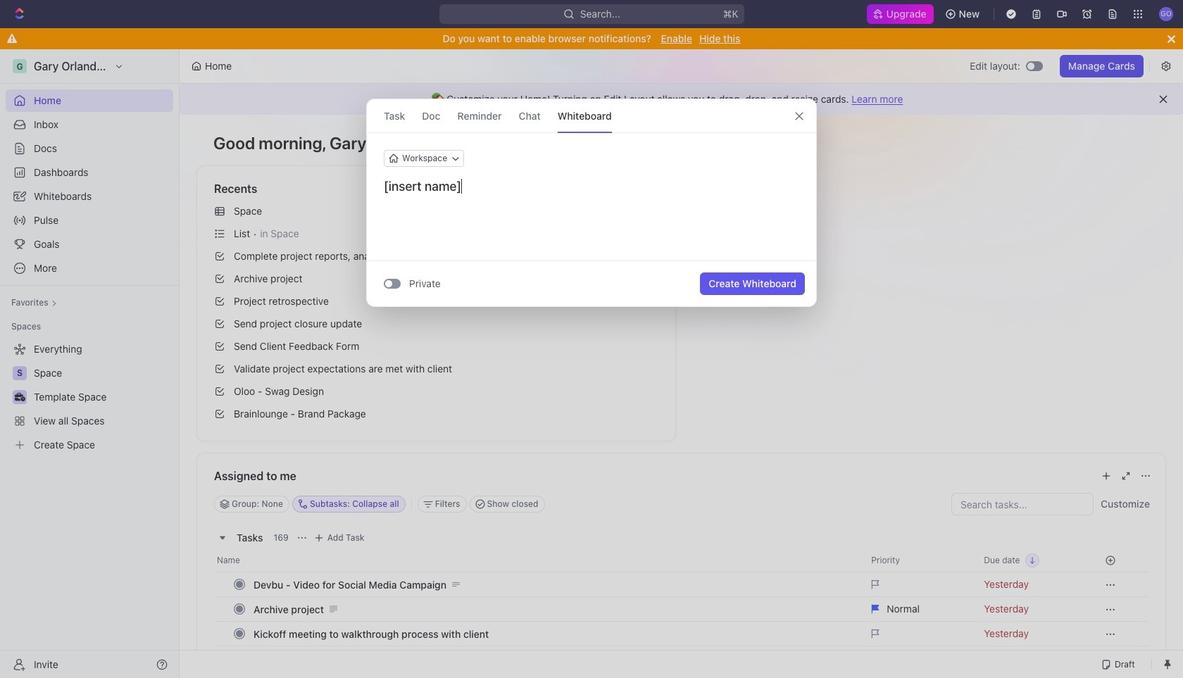 Task type: vqa. For each thing, say whether or not it's contained in the screenshot.
Name this Whiteboard... field
yes



Task type: locate. For each thing, give the bounding box(es) containing it.
dialog
[[366, 99, 817, 307]]

Search tasks... text field
[[953, 494, 1094, 515]]

tree inside sidebar navigation
[[6, 338, 173, 457]]

tree
[[6, 338, 173, 457]]

alert
[[180, 84, 1184, 115]]

sidebar navigation
[[0, 49, 180, 679]]



Task type: describe. For each thing, give the bounding box(es) containing it.
Name this Whiteboard... field
[[367, 178, 817, 195]]



